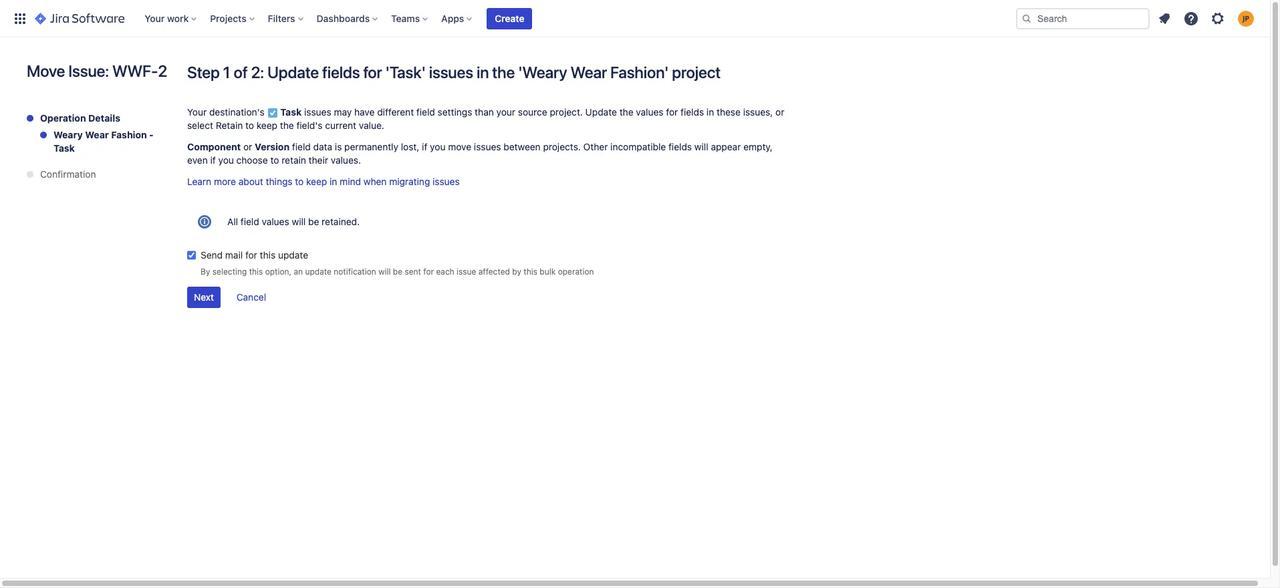 Task type: locate. For each thing, give the bounding box(es) containing it.
fields left these
[[681, 106, 704, 118]]

in left mind
[[330, 176, 337, 187]]

is
[[335, 141, 342, 152]]

1 vertical spatial to
[[270, 154, 279, 166]]

0 vertical spatial values
[[636, 106, 663, 118]]

2 horizontal spatial field
[[416, 106, 435, 118]]

filters button
[[264, 8, 309, 29]]

0 vertical spatial update
[[278, 249, 308, 261]]

you
[[430, 141, 446, 152], [218, 154, 234, 166]]

value.
[[359, 120, 384, 131]]

this up the option,
[[260, 249, 276, 261]]

permanently
[[344, 141, 398, 152]]

0 vertical spatial be
[[308, 216, 319, 227]]

banner
[[0, 0, 1270, 37]]

will
[[694, 141, 708, 152], [292, 216, 306, 227], [378, 267, 391, 277]]

1 vertical spatial fields
[[681, 106, 704, 118]]

weary
[[53, 129, 83, 140]]

between
[[504, 141, 541, 152]]

issues
[[429, 63, 473, 82], [304, 106, 331, 118], [474, 141, 501, 152], [433, 176, 460, 187]]

issues up field's
[[304, 106, 331, 118]]

0 horizontal spatial to
[[245, 120, 254, 131]]

will left appear
[[694, 141, 708, 152]]

destination's
[[209, 106, 265, 118]]

cancel
[[236, 291, 266, 303]]

cancel link
[[230, 287, 273, 309]]

Search field
[[1016, 8, 1150, 29]]

field right all
[[241, 216, 259, 227]]

to inside issues may have different field settings than your source project. update the values for fields in these issues, or select retain to keep the field's current value.
[[245, 120, 254, 131]]

to down the version
[[270, 154, 279, 166]]

values up 'incompatible' on the top of page
[[636, 106, 663, 118]]

be
[[308, 216, 319, 227], [393, 267, 402, 277]]

issues right move
[[474, 141, 501, 152]]

you left move
[[430, 141, 446, 152]]

choose
[[236, 154, 268, 166]]

0 vertical spatial field
[[416, 106, 435, 118]]

for left 'task'
[[363, 63, 382, 82]]

update
[[267, 63, 319, 82], [585, 106, 617, 118]]

1 vertical spatial be
[[393, 267, 402, 277]]

for inside issues may have different field settings than your source project. update the values for fields in these issues, or select retain to keep the field's current value.
[[666, 106, 678, 118]]

your profile and settings image
[[1238, 10, 1254, 26]]

the left field's
[[280, 120, 294, 131]]

0 horizontal spatial the
[[280, 120, 294, 131]]

in
[[477, 63, 489, 82], [707, 106, 714, 118], [330, 176, 337, 187]]

0 vertical spatial update
[[267, 63, 319, 82]]

fields
[[322, 63, 360, 82], [681, 106, 704, 118], [668, 141, 692, 152]]

update right an
[[305, 267, 331, 277]]

may
[[334, 106, 352, 118]]

wear up project. on the top left of page
[[571, 63, 607, 82]]

1 horizontal spatial in
[[477, 63, 489, 82]]

wear down details
[[85, 129, 109, 140]]

in inside issues may have different field settings than your source project. update the values for fields in these issues, or select retain to keep the field's current value.
[[707, 106, 714, 118]]

to down destination's
[[245, 120, 254, 131]]

if down component
[[210, 154, 216, 166]]

1 horizontal spatial your
[[187, 106, 207, 118]]

more
[[214, 176, 236, 187]]

fields inside issues may have different field settings than your source project. update the values for fields in these issues, or select retain to keep the field's current value.
[[681, 106, 704, 118]]

your for your work
[[145, 12, 165, 24]]

1 horizontal spatial or
[[775, 106, 784, 118]]

to for keep
[[245, 120, 254, 131]]

0 vertical spatial to
[[245, 120, 254, 131]]

by
[[201, 267, 210, 277]]

1 vertical spatial you
[[218, 154, 234, 166]]

your
[[145, 12, 165, 24], [187, 106, 207, 118]]

if
[[422, 141, 427, 152], [210, 154, 216, 166]]

this
[[260, 249, 276, 261], [249, 267, 263, 277], [524, 267, 537, 277]]

2 vertical spatial in
[[330, 176, 337, 187]]

or up choose
[[243, 141, 252, 152]]

sent
[[405, 267, 421, 277]]

0 vertical spatial will
[[694, 141, 708, 152]]

confirmation
[[40, 168, 96, 180]]

update right project. on the top left of page
[[585, 106, 617, 118]]

fashion
[[111, 129, 147, 140]]

in left these
[[707, 106, 714, 118]]

wwf-
[[112, 61, 158, 80]]

1 horizontal spatial the
[[492, 63, 515, 82]]

0 vertical spatial your
[[145, 12, 165, 24]]

2 vertical spatial the
[[280, 120, 294, 131]]

be inside send mail for this update by selecting this option, an update notification will be sent for each issue affected by this bulk operation
[[393, 267, 402, 277]]

update right "2:"
[[267, 63, 319, 82]]

task image
[[267, 108, 278, 119]]

0 horizontal spatial if
[[210, 154, 216, 166]]

task down weary
[[53, 142, 75, 154]]

1 horizontal spatial to
[[270, 154, 279, 166]]

component or version
[[187, 141, 290, 152]]

1 horizontal spatial keep
[[306, 176, 327, 187]]

source
[[518, 106, 547, 118]]

keep
[[257, 120, 277, 131], [306, 176, 327, 187]]

retain
[[282, 154, 306, 166]]

0 vertical spatial task
[[280, 106, 302, 118]]

the
[[492, 63, 515, 82], [619, 106, 633, 118], [280, 120, 294, 131]]

1
[[223, 63, 230, 82]]

fashion'
[[610, 63, 669, 82]]

2 vertical spatial to
[[295, 176, 304, 187]]

your work button
[[141, 8, 202, 29]]

1 horizontal spatial be
[[393, 267, 402, 277]]

keep down the task image
[[257, 120, 277, 131]]

0 horizontal spatial task
[[53, 142, 75, 154]]

will left sent
[[378, 267, 391, 277]]

1 vertical spatial task
[[53, 142, 75, 154]]

you down component
[[218, 154, 234, 166]]

1 vertical spatial in
[[707, 106, 714, 118]]

teams
[[391, 12, 420, 24]]

1 vertical spatial keep
[[306, 176, 327, 187]]

task
[[280, 106, 302, 118], [53, 142, 75, 154]]

task right the task image
[[280, 106, 302, 118]]

values
[[636, 106, 663, 118], [262, 216, 289, 227]]

0 horizontal spatial update
[[267, 63, 319, 82]]

field left settings
[[416, 106, 435, 118]]

jira software image
[[35, 10, 125, 26], [35, 10, 125, 26]]

incompatible
[[610, 141, 666, 152]]

2 horizontal spatial in
[[707, 106, 714, 118]]

send
[[201, 249, 223, 261]]

0 horizontal spatial your
[[145, 12, 165, 24]]

1 vertical spatial wear
[[85, 129, 109, 140]]

wear
[[571, 63, 607, 82], [85, 129, 109, 140]]

lost,
[[401, 141, 419, 152]]

2 vertical spatial will
[[378, 267, 391, 277]]

your left work at left top
[[145, 12, 165, 24]]

primary element
[[8, 0, 1016, 37]]

if right lost,
[[422, 141, 427, 152]]

for down project
[[666, 106, 678, 118]]

1 vertical spatial field
[[292, 141, 311, 152]]

0 horizontal spatial values
[[262, 216, 289, 227]]

issues right migrating at the left top of page
[[433, 176, 460, 187]]

search image
[[1021, 13, 1032, 24]]

0 horizontal spatial you
[[218, 154, 234, 166]]

0 vertical spatial or
[[775, 106, 784, 118]]

for right sent
[[423, 267, 434, 277]]

version
[[255, 141, 290, 152]]

0 vertical spatial if
[[422, 141, 427, 152]]

notification
[[334, 267, 376, 277]]

empty,
[[743, 141, 773, 152]]

settings image
[[1210, 10, 1226, 26]]

fields right 'incompatible' on the top of page
[[668, 141, 692, 152]]

in up than
[[477, 63, 489, 82]]

0 horizontal spatial wear
[[85, 129, 109, 140]]

be left sent
[[393, 267, 402, 277]]

retain
[[216, 120, 243, 131]]

0 vertical spatial the
[[492, 63, 515, 82]]

field inside issues may have different field settings than your source project. update the values for fields in these issues, or select retain to keep the field's current value.
[[416, 106, 435, 118]]

1 vertical spatial if
[[210, 154, 216, 166]]

the left the 'weary
[[492, 63, 515, 82]]

apps button
[[437, 8, 478, 29]]

your up the select
[[187, 106, 207, 118]]

appear
[[711, 141, 741, 152]]

values down things
[[262, 216, 289, 227]]

'task'
[[385, 63, 426, 82]]

1 horizontal spatial will
[[378, 267, 391, 277]]

your inside dropdown button
[[145, 12, 165, 24]]

0 vertical spatial in
[[477, 63, 489, 82]]

will left retained.
[[292, 216, 306, 227]]

0 horizontal spatial be
[[308, 216, 319, 227]]

2 vertical spatial field
[[241, 216, 259, 227]]

your work
[[145, 12, 189, 24]]

1 horizontal spatial update
[[585, 106, 617, 118]]

'weary
[[518, 63, 567, 82]]

1 horizontal spatial wear
[[571, 63, 607, 82]]

1 horizontal spatial values
[[636, 106, 663, 118]]

0 horizontal spatial or
[[243, 141, 252, 152]]

0 vertical spatial keep
[[257, 120, 277, 131]]

teams button
[[387, 8, 433, 29]]

0 horizontal spatial field
[[241, 216, 259, 227]]

field up retain
[[292, 141, 311, 152]]

1 horizontal spatial field
[[292, 141, 311, 152]]

even
[[187, 154, 208, 166]]

be left retained.
[[308, 216, 319, 227]]

1 vertical spatial will
[[292, 216, 306, 227]]

issue
[[457, 267, 476, 277]]

None submit
[[187, 287, 221, 308]]

or right "issues,"
[[775, 106, 784, 118]]

notifications image
[[1156, 10, 1172, 26]]

0 horizontal spatial will
[[292, 216, 306, 227]]

0 horizontal spatial keep
[[257, 120, 277, 131]]

all
[[227, 216, 238, 227]]

will inside send mail for this update by selecting this option, an update notification will be sent for each issue affected by this bulk operation
[[378, 267, 391, 277]]

to inside field data is permanently lost, if you move issues between projects. other incompatible fields will appear empty, even if you choose to retain their values.
[[270, 154, 279, 166]]

project
[[672, 63, 721, 82]]

to right things
[[295, 176, 304, 187]]

2 vertical spatial fields
[[668, 141, 692, 152]]

1 vertical spatial update
[[585, 106, 617, 118]]

fields up may
[[322, 63, 360, 82]]

for
[[363, 63, 382, 82], [666, 106, 678, 118], [245, 249, 257, 261], [423, 267, 434, 277]]

learn more about things to keep in mind when migrating issues
[[187, 176, 460, 187]]

the up 'incompatible' on the top of page
[[619, 106, 633, 118]]

option,
[[265, 267, 292, 277]]

create button
[[487, 8, 532, 29]]

update up an
[[278, 249, 308, 261]]

keep down their
[[306, 176, 327, 187]]

each
[[436, 267, 454, 277]]

1 vertical spatial your
[[187, 106, 207, 118]]

1 horizontal spatial you
[[430, 141, 446, 152]]

2 horizontal spatial the
[[619, 106, 633, 118]]

2 horizontal spatial will
[[694, 141, 708, 152]]

all field values will be retained.
[[227, 216, 360, 227]]

1 vertical spatial values
[[262, 216, 289, 227]]



Task type: describe. For each thing, give the bounding box(es) containing it.
operation
[[40, 112, 86, 124]]

these
[[717, 106, 741, 118]]

filters
[[268, 12, 295, 24]]

keep inside issues may have different field settings than your source project. update the values for fields in these issues, or select retain to keep the field's current value.
[[257, 120, 277, 131]]

current
[[325, 120, 356, 131]]

0 horizontal spatial in
[[330, 176, 337, 187]]

projects.
[[543, 141, 581, 152]]

bulk
[[540, 267, 556, 277]]

1 vertical spatial the
[[619, 106, 633, 118]]

about
[[238, 176, 263, 187]]

their
[[309, 154, 328, 166]]

your
[[496, 106, 515, 118]]

different
[[377, 106, 414, 118]]

issue:
[[68, 61, 109, 80]]

issues may have different field settings than your source project. update the values for fields in these issues, or select retain to keep the field's current value.
[[187, 106, 784, 131]]

field data is permanently lost, if you move issues between projects. other incompatible fields will appear empty, even if you choose to retain their values.
[[187, 141, 773, 166]]

mail
[[225, 249, 243, 261]]

or inside issues may have different field settings than your source project. update the values for fields in these issues, or select retain to keep the field's current value.
[[775, 106, 784, 118]]

2
[[158, 61, 167, 80]]

step 1 of 2:                                                       update fields for 'task' issues in the 'weary wear fashion' project
[[187, 63, 721, 82]]

data
[[313, 141, 332, 152]]

update inside issues may have different field settings than your source project. update the values for fields in these issues, or select retain to keep the field's current value.
[[585, 106, 617, 118]]

move
[[27, 61, 65, 80]]

send mail for this update by selecting this option, an update notification will be sent for each issue affected by this bulk operation
[[201, 249, 594, 277]]

issues up settings
[[429, 63, 473, 82]]

than
[[475, 106, 494, 118]]

help image
[[1183, 10, 1199, 26]]

apps
[[441, 12, 464, 24]]

values inside issues may have different field settings than your source project. update the values for fields in these issues, or select retain to keep the field's current value.
[[636, 106, 663, 118]]

settings
[[438, 106, 472, 118]]

2 horizontal spatial to
[[295, 176, 304, 187]]

retained.
[[322, 216, 360, 227]]

1 horizontal spatial task
[[280, 106, 302, 118]]

will inside field data is permanently lost, if you move issues between projects. other incompatible fields will appear empty, even if you choose to retain their values.
[[694, 141, 708, 152]]

dashboards button
[[313, 8, 383, 29]]

this left the option,
[[249, 267, 263, 277]]

field's
[[296, 120, 323, 131]]

an
[[294, 267, 303, 277]]

create
[[495, 12, 524, 24]]

appswitcher icon image
[[12, 10, 28, 26]]

Send mail for this update checkbox
[[187, 249, 196, 262]]

0 vertical spatial wear
[[571, 63, 607, 82]]

component
[[187, 141, 241, 152]]

by
[[512, 267, 521, 277]]

learn
[[187, 176, 211, 187]]

wear inside the operation details weary wear fashion - task
[[85, 129, 109, 140]]

issues inside field data is permanently lost, if you move issues between projects. other incompatible fields will appear empty, even if you choose to retain their values.
[[474, 141, 501, 152]]

projects
[[210, 12, 246, 24]]

have
[[354, 106, 375, 118]]

work
[[167, 12, 189, 24]]

this right by
[[524, 267, 537, 277]]

selecting
[[212, 267, 247, 277]]

other
[[583, 141, 608, 152]]

fields inside field data is permanently lost, if you move issues between projects. other incompatible fields will appear empty, even if you choose to retain their values.
[[668, 141, 692, 152]]

issues,
[[743, 106, 773, 118]]

projects button
[[206, 8, 260, 29]]

0 vertical spatial fields
[[322, 63, 360, 82]]

banner containing your work
[[0, 0, 1270, 37]]

move
[[448, 141, 471, 152]]

details
[[88, 112, 120, 124]]

select
[[187, 120, 213, 131]]

your for your destination's
[[187, 106, 207, 118]]

move issue: wwf-2
[[27, 61, 167, 80]]

operation details weary wear fashion - task
[[40, 112, 154, 154]]

affected
[[478, 267, 510, 277]]

-
[[149, 129, 154, 140]]

1 horizontal spatial if
[[422, 141, 427, 152]]

of
[[234, 63, 248, 82]]

things
[[266, 176, 292, 187]]

0 vertical spatial you
[[430, 141, 446, 152]]

operation
[[558, 267, 594, 277]]

migrating
[[389, 176, 430, 187]]

learn more about things to keep in mind when migrating issues link
[[187, 176, 460, 187]]

1 vertical spatial update
[[305, 267, 331, 277]]

field inside field data is permanently lost, if you move issues between projects. other incompatible fields will appear empty, even if you choose to retain their values.
[[292, 141, 311, 152]]

1 vertical spatial or
[[243, 141, 252, 152]]

dashboards
[[317, 12, 370, 24]]

step
[[187, 63, 220, 82]]

for right mail at top
[[245, 249, 257, 261]]

to for retain
[[270, 154, 279, 166]]

mind
[[340, 176, 361, 187]]

2:
[[251, 63, 264, 82]]

task inside the operation details weary wear fashion - task
[[53, 142, 75, 154]]

issues inside issues may have different field settings than your source project. update the values for fields in these issues, or select retain to keep the field's current value.
[[304, 106, 331, 118]]

values.
[[331, 154, 361, 166]]

your destination's
[[187, 106, 267, 118]]

when
[[363, 176, 387, 187]]

project.
[[550, 106, 583, 118]]



Task type: vqa. For each thing, say whether or not it's contained in the screenshot.
Collapse Starred projects image
no



